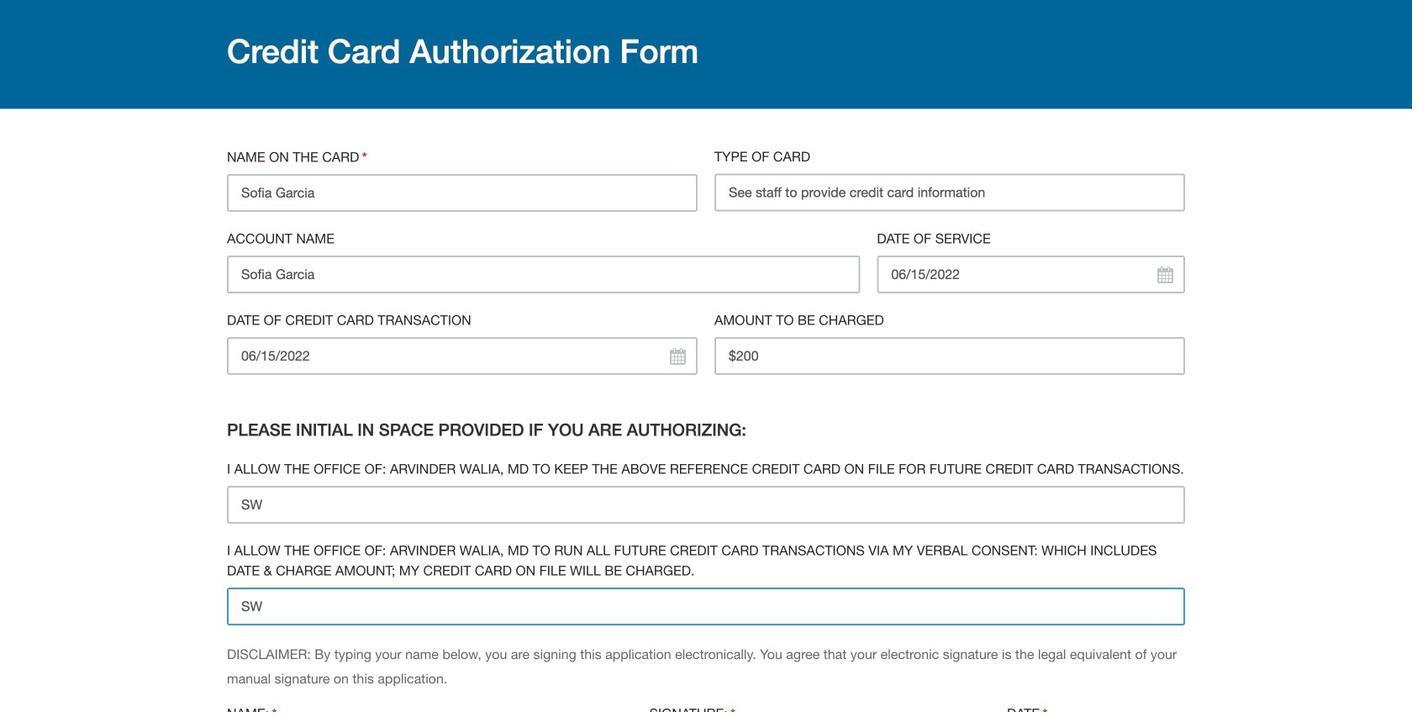 Task type: describe. For each thing, give the bounding box(es) containing it.
See staff to provide credit card information text field
[[715, 174, 1186, 211]]



Task type: vqa. For each thing, say whether or not it's contained in the screenshot.
(xxx) xxx-xxxx text field on the right of the page
no



Task type: locate. For each thing, give the bounding box(es) containing it.
None text field
[[877, 256, 1186, 293]]

$ text field
[[715, 337, 1186, 375]]

None text field
[[227, 174, 698, 212], [227, 256, 860, 293], [227, 337, 698, 375], [227, 486, 1186, 524], [227, 588, 1186, 626], [227, 174, 698, 212], [227, 256, 860, 293], [227, 337, 698, 375], [227, 486, 1186, 524], [227, 588, 1186, 626]]



